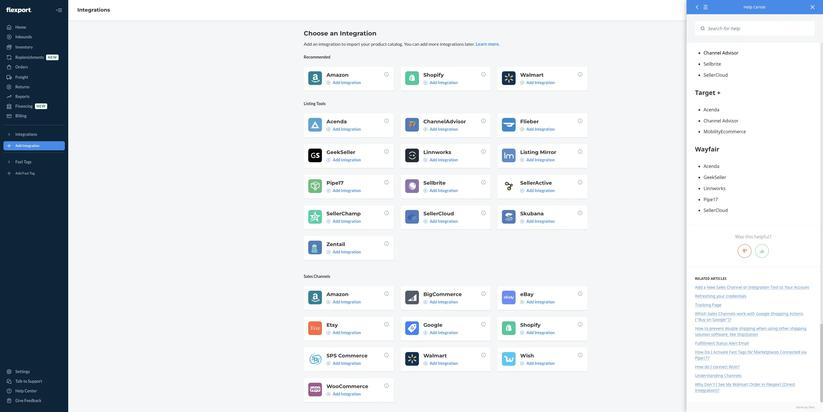 Task type: vqa. For each thing, say whether or not it's contained in the screenshot.
The Flow.
no



Task type: describe. For each thing, give the bounding box(es) containing it.
tools
[[317, 101, 326, 106]]

new for replenishments
[[48, 55, 57, 60]]

add an integration to import your product catalog. you can add more integrations later. learn more .
[[304, 41, 500, 47]]

plus circle image for etsy
[[327, 331, 331, 335]]

help inside "link"
[[15, 389, 24, 394]]

plus circle image for sps commerce
[[327, 362, 331, 366]]

plus circle image for flieber
[[521, 127, 525, 131]]

plus circle image for selleractive
[[521, 189, 525, 193]]

talk
[[15, 379, 23, 384]]

choose an integration
[[304, 30, 377, 37]]

plus circle image for wish
[[521, 362, 525, 366]]

shipstation
[[738, 332, 759, 338]]

close navigation image
[[56, 7, 63, 14]]

bigcommerce
[[424, 292, 462, 298]]

status
[[717, 341, 728, 346]]

which sales channels work with google shopping actions ("buy on google")?
[[696, 311, 804, 323]]

zentail
[[327, 242, 345, 248]]

fast tags button
[[3, 158, 65, 167]]

how for how do i connect wish?
[[696, 365, 704, 370]]

wish
[[521, 353, 534, 359]]

integrations inside integrations dropdown button
[[15, 132, 37, 137]]

prevent
[[710, 326, 724, 332]]

flieber
[[521, 119, 539, 125]]

home
[[15, 25, 26, 30]]

1 horizontal spatial shopify
[[521, 322, 541, 329]]

give
[[15, 399, 24, 404]]

plus circle image for amazon
[[327, 81, 331, 85]]

2 shipping from the left
[[791, 326, 807, 332]]

orders
[[15, 65, 28, 69]]

add fast tag link
[[3, 169, 65, 178]]

elevio
[[797, 406, 805, 410]]

plus circle image for skubana
[[521, 220, 525, 224]]

talk to support
[[15, 379, 42, 384]]

commerce
[[338, 353, 368, 359]]

don't
[[705, 382, 715, 388]]

inbounds
[[15, 34, 32, 39]]

0 vertical spatial help
[[744, 4, 753, 10]]

by
[[805, 406, 808, 410]]

1 vertical spatial sales
[[717, 285, 726, 290]]

0 vertical spatial integrations
[[77, 7, 110, 13]]

plus circle image for acenda
[[327, 127, 331, 131]]

actions
[[790, 311, 804, 317]]

i for connect
[[711, 365, 712, 370]]

mirror
[[540, 149, 557, 156]]

sellbrite
[[424, 180, 446, 186]]

sales channels
[[304, 274, 330, 279]]

learn more button
[[476, 41, 499, 47]]

linnworks
[[424, 149, 452, 156]]

integration)?
[[696, 388, 720, 394]]

channeladvisor
[[424, 119, 466, 125]]

tracking page
[[696, 303, 722, 308]]

tracking
[[696, 303, 712, 308]]

0 vertical spatial shopify
[[424, 72, 444, 78]]

my
[[726, 382, 732, 388]]

account
[[795, 285, 810, 290]]

1 horizontal spatial your
[[717, 294, 725, 299]]

sps
[[327, 353, 337, 359]]

reports link
[[3, 92, 65, 101]]

to inside how to prevent double shipping when using other shipping solution software, like shipstation
[[705, 326, 709, 332]]

was this helpful?
[[736, 234, 772, 240]]

to left "import"
[[342, 41, 346, 47]]

plus circle image for zentail
[[327, 250, 331, 254]]

listing tools
[[304, 101, 326, 106]]

this
[[746, 234, 754, 240]]

add a new sales channel or integration tool to your account
[[696, 285, 810, 290]]

pipe17?
[[696, 356, 710, 361]]

shopping
[[771, 311, 789, 317]]

double
[[725, 326, 739, 332]]

was
[[736, 234, 745, 240]]

articles
[[711, 277, 727, 282]]

helpful?
[[755, 234, 772, 240]]

an for choose
[[330, 30, 338, 37]]

for
[[748, 350, 754, 355]]

replenishments
[[15, 55, 44, 60]]

pipe17
[[327, 180, 344, 186]]

do
[[705, 350, 710, 355]]

or
[[744, 285, 748, 290]]

like
[[730, 332, 737, 338]]

plus circle image for ebay
[[521, 301, 525, 304]]

a
[[704, 285, 706, 290]]

amazon for bigcommerce
[[327, 292, 349, 298]]

billing
[[15, 114, 27, 118]]

plus circle image for listing mirror
[[521, 158, 525, 162]]

i for see
[[716, 382, 718, 388]]

plus circle image for pipe17
[[327, 189, 331, 193]]

sps commerce
[[327, 353, 368, 359]]

why
[[696, 382, 704, 388]]

integration
[[319, 41, 341, 47]]

related
[[696, 277, 710, 282]]

solution
[[696, 332, 711, 338]]

catalog.
[[388, 41, 403, 47]]

integrations
[[440, 41, 464, 47]]

help center inside help center "link"
[[15, 389, 37, 394]]

i for activate
[[711, 350, 713, 355]]

marketplaces
[[755, 350, 780, 355]]

geekseller
[[327, 149, 356, 156]]

fast inside how do i activate fast tags for marketplaces connected via pipe17?
[[730, 350, 737, 355]]

0 horizontal spatial google
[[424, 322, 443, 329]]

understanding channels
[[696, 374, 742, 379]]



Task type: locate. For each thing, give the bounding box(es) containing it.
walmart
[[521, 72, 544, 78], [424, 353, 447, 359], [733, 382, 749, 388]]

how for how do i activate fast tags for marketplaces connected via pipe17?
[[696, 350, 704, 355]]

inbounds link
[[3, 32, 65, 42]]

0 horizontal spatial help center
[[15, 389, 37, 394]]

how to prevent double shipping when using other shipping solution software, like shipstation
[[696, 326, 807, 338]]

shipping up shipstation
[[740, 326, 756, 332]]

1 horizontal spatial center
[[754, 4, 767, 10]]

integrations link
[[77, 7, 110, 13]]

1 vertical spatial walmart
[[424, 353, 447, 359]]

amazon
[[327, 72, 349, 78], [327, 292, 349, 298]]

how for how to prevent double shipping when using other shipping solution software, like shipstation
[[696, 326, 704, 332]]

more right add
[[429, 41, 439, 47]]

2 more from the left
[[488, 41, 499, 47]]

to right tool
[[780, 285, 784, 290]]

listing mirror
[[521, 149, 557, 156]]

inventory link
[[3, 43, 65, 52]]

acenda
[[327, 119, 347, 125]]

alert
[[729, 341, 738, 346]]

0 vertical spatial amazon
[[327, 72, 349, 78]]

inventory
[[15, 45, 33, 50]]

to right talk
[[23, 379, 27, 384]]

1 horizontal spatial help
[[744, 4, 753, 10]]

amazon for shopify
[[327, 72, 349, 78]]

1 horizontal spatial integrations
[[77, 7, 110, 13]]

order
[[750, 382, 761, 388]]

how
[[696, 326, 704, 332], [696, 350, 704, 355], [696, 365, 704, 370]]

plus circle image
[[327, 81, 331, 85], [521, 81, 525, 85], [327, 127, 331, 131], [521, 127, 525, 131], [424, 158, 428, 162], [521, 158, 525, 162], [327, 189, 331, 193], [521, 189, 525, 193], [424, 220, 428, 224], [521, 220, 525, 224], [327, 250, 331, 254], [424, 301, 428, 304], [521, 301, 525, 304], [327, 331, 331, 335], [327, 362, 331, 366], [521, 362, 525, 366], [327, 393, 331, 397]]

0 vertical spatial channels
[[314, 274, 330, 279]]

channels for sales
[[314, 274, 330, 279]]

0 horizontal spatial tags
[[24, 160, 32, 165]]

0 vertical spatial how
[[696, 326, 704, 332]]

center
[[754, 4, 767, 10], [25, 389, 37, 394]]

plus circle image for walmart
[[521, 81, 525, 85]]

how do i activate fast tags for marketplaces connected via pipe17?
[[696, 350, 807, 361]]

reports
[[15, 94, 30, 99]]

woocommerce
[[327, 384, 369, 390]]

email
[[739, 341, 749, 346]]

new down reports link
[[37, 104, 46, 109]]

1 shipping from the left
[[740, 326, 756, 332]]

give feedback button
[[3, 397, 65, 406]]

to up "solution"
[[705, 326, 709, 332]]

1 horizontal spatial tags
[[738, 350, 747, 355]]

with
[[748, 311, 756, 317]]

center up search search field
[[754, 4, 767, 10]]

1 vertical spatial i
[[711, 365, 712, 370]]

1 vertical spatial new
[[37, 104, 46, 109]]

0 vertical spatial your
[[361, 41, 370, 47]]

3 how from the top
[[696, 365, 704, 370]]

0 vertical spatial i
[[711, 350, 713, 355]]

2 vertical spatial fast
[[730, 350, 737, 355]]

recommended
[[304, 55, 331, 59]]

dixa
[[809, 406, 815, 410]]

integrations button
[[3, 130, 65, 139]]

channel
[[727, 285, 743, 290]]

ebay
[[521, 292, 534, 298]]

more right learn
[[488, 41, 499, 47]]

to
[[342, 41, 346, 47], [780, 285, 784, 290], [705, 326, 709, 332], [23, 379, 27, 384]]

freight link
[[3, 73, 65, 82]]

how up "solution"
[[696, 326, 704, 332]]

sales
[[304, 274, 313, 279], [717, 285, 726, 290], [708, 311, 718, 317]]

an up integration
[[330, 30, 338, 37]]

plus circle image for woocommerce
[[327, 393, 331, 397]]

amazon down sales channels
[[327, 292, 349, 298]]

your
[[785, 285, 794, 290]]

give feedback
[[15, 399, 41, 404]]

your right "import"
[[361, 41, 370, 47]]

settings
[[15, 370, 30, 375]]

when
[[757, 326, 767, 332]]

fast inside "dropdown button"
[[15, 160, 23, 165]]

i inside how do i activate fast tags for marketplaces connected via pipe17?
[[711, 350, 713, 355]]

1 horizontal spatial new
[[48, 55, 57, 60]]

0 vertical spatial an
[[330, 30, 338, 37]]

other
[[780, 326, 790, 332]]

2 vertical spatial channels
[[725, 374, 742, 379]]

Search search field
[[705, 21, 815, 36]]

learn
[[476, 41, 488, 47]]

1 vertical spatial help
[[15, 389, 24, 394]]

an down the choose at the left
[[313, 41, 318, 47]]

new for financing
[[37, 104, 46, 109]]

refreshing your credentials
[[696, 294, 747, 299]]

0 horizontal spatial integrations
[[15, 132, 37, 137]]

tags inside how do i activate fast tags for marketplaces connected via pipe17?
[[738, 350, 747, 355]]

returns
[[15, 85, 30, 89]]

related articles
[[696, 277, 727, 282]]

0 horizontal spatial walmart
[[424, 353, 447, 359]]

your up 'page'
[[717, 294, 725, 299]]

0 vertical spatial fast
[[15, 160, 23, 165]]

1 vertical spatial tags
[[738, 350, 747, 355]]

0 vertical spatial help center
[[744, 4, 767, 10]]

support
[[28, 379, 42, 384]]

1 vertical spatial your
[[717, 294, 725, 299]]

2 amazon from the top
[[327, 292, 349, 298]]

2 vertical spatial how
[[696, 365, 704, 370]]

2 how from the top
[[696, 350, 704, 355]]

center down talk to support
[[25, 389, 37, 394]]

1 vertical spatial shopify
[[521, 322, 541, 329]]

1 vertical spatial how
[[696, 350, 704, 355]]

settings link
[[3, 368, 65, 377]]

an for add
[[313, 41, 318, 47]]

add integration link
[[327, 80, 361, 86], [424, 80, 458, 86], [521, 80, 555, 86], [327, 127, 361, 132], [424, 127, 458, 132], [521, 127, 555, 132], [3, 141, 65, 151], [327, 157, 361, 163], [424, 157, 458, 163], [521, 157, 555, 163], [327, 188, 361, 194], [424, 188, 458, 194], [521, 188, 555, 194], [327, 219, 361, 225], [424, 219, 458, 225], [521, 219, 555, 225], [327, 250, 361, 255], [327, 300, 361, 305], [424, 300, 458, 305], [521, 300, 555, 305], [327, 330, 361, 336], [424, 330, 458, 336], [521, 330, 555, 336], [327, 361, 361, 367], [424, 361, 458, 367], [521, 361, 555, 367], [327, 392, 361, 398]]

1 horizontal spatial more
[[488, 41, 499, 47]]

2 vertical spatial walmart
[[733, 382, 749, 388]]

walmart inside 'why don't i see my walmart order in flexport (direct integration)?'
[[733, 382, 749, 388]]

shopify
[[424, 72, 444, 78], [521, 322, 541, 329]]

1 how from the top
[[696, 326, 704, 332]]

an
[[330, 30, 338, 37], [313, 41, 318, 47]]

fast down "alert"
[[730, 350, 737, 355]]

new
[[707, 285, 716, 290]]

1 horizontal spatial walmart
[[521, 72, 544, 78]]

plus circle image for linnworks
[[424, 158, 428, 162]]

feedback
[[24, 399, 41, 404]]

channels for understanding
[[725, 374, 742, 379]]

activate
[[714, 350, 729, 355]]

work
[[737, 311, 747, 317]]

fast left tag
[[22, 171, 29, 176]]

0 vertical spatial google
[[757, 311, 770, 317]]

add
[[421, 41, 428, 47]]

tags left for at bottom
[[738, 350, 747, 355]]

2 vertical spatial sales
[[708, 311, 718, 317]]

help center up search search field
[[744, 4, 767, 10]]

how do i connect wish?
[[696, 365, 740, 370]]

1 vertical spatial amazon
[[327, 292, 349, 298]]

i inside 'why don't i see my walmart order in flexport (direct integration)?'
[[716, 382, 718, 388]]

understanding
[[696, 374, 724, 379]]

1 vertical spatial center
[[25, 389, 37, 394]]

0 horizontal spatial new
[[37, 104, 46, 109]]

connected
[[781, 350, 801, 355]]

listing
[[304, 101, 316, 106], [521, 149, 539, 156]]

0 vertical spatial tags
[[24, 160, 32, 165]]

1 vertical spatial google
[[424, 322, 443, 329]]

fast tags
[[15, 160, 32, 165]]

1 vertical spatial help center
[[15, 389, 37, 394]]

product
[[371, 41, 387, 47]]

new up orders link
[[48, 55, 57, 60]]

tool
[[771, 285, 779, 290]]

1 horizontal spatial an
[[330, 30, 338, 37]]

center inside "link"
[[25, 389, 37, 394]]

etsy
[[327, 322, 338, 329]]

1 vertical spatial channels
[[719, 311, 736, 317]]

shipping right other
[[791, 326, 807, 332]]

1 amazon from the top
[[327, 72, 349, 78]]

flexport logo image
[[6, 7, 32, 13]]

0 horizontal spatial shipping
[[740, 326, 756, 332]]

0 vertical spatial walmart
[[521, 72, 544, 78]]

0 horizontal spatial your
[[361, 41, 370, 47]]

how inside how to prevent double shipping when using other shipping solution software, like shipstation
[[696, 326, 704, 332]]

in
[[762, 382, 766, 388]]

0 horizontal spatial shopify
[[424, 72, 444, 78]]

credentials
[[726, 294, 747, 299]]

listing left mirror
[[521, 149, 539, 156]]

elevio by dixa
[[797, 406, 815, 410]]

0 horizontal spatial an
[[313, 41, 318, 47]]

(direct
[[783, 382, 796, 388]]

amazon down 'recommended'
[[327, 72, 349, 78]]

1 horizontal spatial listing
[[521, 149, 539, 156]]

wish?
[[729, 365, 740, 370]]

1 vertical spatial listing
[[521, 149, 539, 156]]

fast
[[15, 160, 23, 165], [22, 171, 29, 176], [730, 350, 737, 355]]

channels inside which sales channels work with google shopping actions ("buy on google")?
[[719, 311, 736, 317]]

plus circle image for bigcommerce
[[424, 301, 428, 304]]

do
[[705, 365, 710, 370]]

why don't i see my walmart order in flexport (direct integration)?
[[696, 382, 796, 394]]

home link
[[3, 23, 65, 32]]

to inside button
[[23, 379, 27, 384]]

tag
[[30, 171, 35, 176]]

2 horizontal spatial walmart
[[733, 382, 749, 388]]

how left do
[[696, 365, 704, 370]]

listing for listing mirror
[[521, 149, 539, 156]]

how inside how do i activate fast tags for marketplaces connected via pipe17?
[[696, 350, 704, 355]]

help up give
[[15, 389, 24, 394]]

fast up add fast tag
[[15, 160, 23, 165]]

plus circle image for sellercloud
[[424, 220, 428, 224]]

skubana
[[521, 211, 544, 217]]

0 vertical spatial new
[[48, 55, 57, 60]]

integrations
[[77, 7, 110, 13], [15, 132, 37, 137]]

0 horizontal spatial center
[[25, 389, 37, 394]]

tags up add fast tag
[[24, 160, 32, 165]]

0 horizontal spatial more
[[429, 41, 439, 47]]

financing
[[15, 104, 33, 109]]

listing for listing tools
[[304, 101, 316, 106]]

help up search search field
[[744, 4, 753, 10]]

new
[[48, 55, 57, 60], [37, 104, 46, 109]]

channels
[[314, 274, 330, 279], [719, 311, 736, 317], [725, 374, 742, 379]]

1 vertical spatial an
[[313, 41, 318, 47]]

google inside which sales channels work with google shopping actions ("buy on google")?
[[757, 311, 770, 317]]

help center up give feedback
[[15, 389, 37, 394]]

1 vertical spatial fast
[[22, 171, 29, 176]]

software,
[[712, 332, 729, 338]]

1 horizontal spatial help center
[[744, 4, 767, 10]]

0 horizontal spatial help
[[15, 389, 24, 394]]

1 horizontal spatial shipping
[[791, 326, 807, 332]]

listing left tools
[[304, 101, 316, 106]]

1 horizontal spatial google
[[757, 311, 770, 317]]

0 vertical spatial sales
[[304, 274, 313, 279]]

("buy
[[696, 317, 706, 323]]

0 horizontal spatial listing
[[304, 101, 316, 106]]

0 vertical spatial listing
[[304, 101, 316, 106]]

how up pipe17?
[[696, 350, 704, 355]]

import
[[347, 41, 360, 47]]

0 vertical spatial center
[[754, 4, 767, 10]]

2 vertical spatial i
[[716, 382, 718, 388]]

page
[[713, 303, 722, 308]]

on
[[707, 317, 712, 323]]

add
[[304, 41, 312, 47], [333, 80, 340, 85], [430, 80, 437, 85], [527, 80, 534, 85], [333, 127, 340, 132], [430, 127, 437, 132], [527, 127, 534, 132], [15, 144, 22, 148], [333, 158, 340, 162], [430, 158, 437, 162], [527, 158, 534, 162], [15, 171, 22, 176], [333, 188, 340, 193], [430, 188, 437, 193], [527, 188, 534, 193], [333, 219, 340, 224], [430, 219, 437, 224], [527, 219, 534, 224], [333, 250, 340, 255], [696, 285, 703, 290], [333, 300, 340, 305], [430, 300, 437, 305], [527, 300, 534, 305], [333, 331, 340, 336], [430, 331, 437, 336], [527, 331, 534, 336], [333, 361, 340, 366], [430, 361, 437, 366], [527, 361, 534, 366], [333, 392, 340, 397]]

talk to support button
[[3, 377, 65, 387]]

tags inside "dropdown button"
[[24, 160, 32, 165]]

sellerchamp
[[327, 211, 361, 217]]

sales inside which sales channels work with google shopping actions ("buy on google")?
[[708, 311, 718, 317]]

1 more from the left
[[429, 41, 439, 47]]

1 vertical spatial integrations
[[15, 132, 37, 137]]

see
[[719, 382, 725, 388]]

plus circle image
[[424, 81, 428, 85], [424, 127, 428, 131], [327, 158, 331, 162], [424, 189, 428, 193], [327, 220, 331, 224], [327, 301, 331, 304], [424, 331, 428, 335], [521, 331, 525, 335], [424, 362, 428, 366]]



